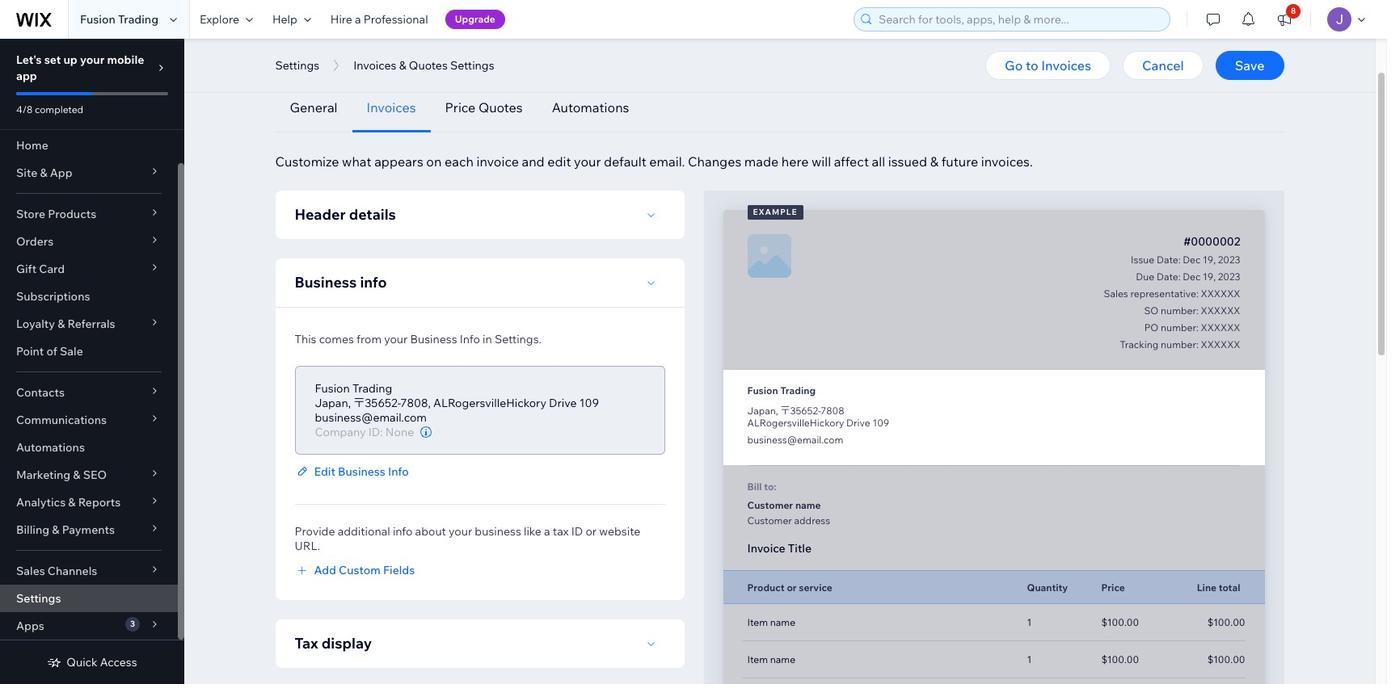Task type: describe. For each thing, give the bounding box(es) containing it.
affect
[[834, 154, 869, 170]]

store products button
[[0, 201, 178, 228]]

alrogersvillehickory for 7808,
[[434, 396, 547, 411]]

reports
[[78, 496, 121, 510]]

1 vertical spatial business
[[410, 332, 457, 347]]

0 vertical spatial info
[[460, 332, 480, 347]]

business info
[[295, 273, 387, 292]]

due
[[1136, 271, 1155, 283]]

app
[[16, 69, 37, 83]]

invoices for invoices
[[367, 99, 416, 116]]

2 item name from the top
[[748, 654, 796, 666]]

add
[[314, 564, 336, 578]]

point of sale link
[[0, 338, 178, 366]]

company id: none
[[315, 425, 414, 440]]

store products
[[16, 207, 96, 222]]

4/8 completed
[[16, 104, 83, 116]]

1 vertical spatial name
[[770, 617, 796, 629]]

invoice
[[748, 542, 786, 556]]

hire a professional link
[[321, 0, 438, 39]]

gift card button
[[0, 256, 178, 283]]

this comes from your business info in settings.
[[295, 332, 542, 347]]

invoices & quotes settings button
[[345, 53, 503, 78]]

id
[[571, 525, 583, 539]]

info inside edit business info button
[[388, 465, 409, 480]]

card
[[39, 262, 65, 277]]

quotes inside tab list
[[479, 99, 523, 116]]

3 xxxxxx from the top
[[1201, 322, 1241, 334]]

help
[[273, 12, 297, 27]]

header details
[[295, 205, 396, 224]]

settings button
[[267, 53, 328, 78]]

of
[[46, 345, 57, 359]]

point
[[16, 345, 44, 359]]

settings for settings link
[[16, 592, 61, 607]]

your inside provide additional info about your business like a tax id or website url.
[[449, 525, 472, 539]]

communications button
[[0, 407, 178, 434]]

0 horizontal spatial quotes
[[409, 58, 448, 73]]

bill to: customer name customer address
[[748, 481, 831, 527]]

2 1 from the top
[[1027, 654, 1032, 666]]

sale
[[60, 345, 83, 359]]

trading for fusion trading japan, 〒35652-7808, alrogersvillehickory drive 109 business@email.com
[[353, 382, 393, 396]]

0 vertical spatial info
[[360, 273, 387, 292]]

gift
[[16, 262, 37, 277]]

tab list containing general
[[275, 83, 1285, 133]]

about
[[415, 525, 446, 539]]

Search for tools, apps, help & more... field
[[874, 8, 1165, 31]]

channels
[[48, 564, 97, 579]]

products
[[48, 207, 96, 222]]

1 dec from the top
[[1183, 254, 1201, 266]]

all
[[872, 154, 886, 170]]

0 vertical spatial business
[[295, 273, 357, 292]]

upgrade
[[455, 13, 496, 25]]

so
[[1145, 305, 1159, 317]]

invoice
[[477, 154, 519, 170]]

1 horizontal spatial or
[[787, 582, 797, 594]]

address
[[795, 515, 831, 527]]

site
[[16, 166, 37, 180]]

price for price quotes
[[445, 99, 476, 116]]

billing & payments
[[16, 523, 115, 538]]

additional
[[338, 525, 390, 539]]

edit
[[548, 154, 571, 170]]

#0000002 issue date: dec 19, 2023 due date: dec 19, 2023 sales representative: xxxxxx so number: xxxxxx po number: xxxxxx tracking number: xxxxxx
[[1104, 235, 1241, 351]]

& for reports
[[68, 496, 76, 510]]

price for price
[[1102, 582, 1125, 594]]

invoices right "to"
[[1042, 57, 1092, 74]]

2 customer from the top
[[748, 515, 792, 527]]

issued
[[889, 154, 928, 170]]

1 19, from the top
[[1203, 254, 1216, 266]]

contacts
[[16, 386, 65, 400]]

invoices.
[[982, 154, 1033, 170]]

let's set up your mobile app
[[16, 53, 144, 83]]

orders
[[16, 235, 54, 249]]

in
[[483, 332, 492, 347]]

product
[[748, 582, 785, 594]]

custom
[[339, 564, 381, 578]]

fusion trading
[[80, 12, 159, 27]]

changes
[[688, 154, 742, 170]]

8
[[1292, 6, 1297, 16]]

let's
[[16, 53, 42, 67]]

app
[[50, 166, 72, 180]]

subscriptions link
[[0, 283, 178, 311]]

loyalty
[[16, 317, 55, 332]]

contacts button
[[0, 379, 178, 407]]

& for seo
[[73, 468, 81, 483]]

appears
[[375, 154, 424, 170]]

subscriptions
[[16, 290, 90, 304]]

fusion for fusion trading japan, 〒35652-7808, alrogersvillehickory drive 109 business@email.com
[[315, 382, 350, 396]]

0 horizontal spatial a
[[355, 12, 361, 27]]

bill
[[748, 481, 762, 493]]

on
[[426, 154, 442, 170]]

set
[[44, 53, 61, 67]]

tax
[[553, 525, 569, 539]]

your right edit on the top left
[[574, 154, 601, 170]]

line
[[1197, 582, 1217, 594]]

& for referrals
[[58, 317, 65, 332]]

to
[[1026, 57, 1039, 74]]

future
[[942, 154, 979, 170]]

communications
[[16, 413, 107, 428]]

sales inside #0000002 issue date: dec 19, 2023 due date: dec 19, 2023 sales representative: xxxxxx so number: xxxxxx po number: xxxxxx tracking number: xxxxxx
[[1104, 288, 1129, 300]]

add custom fields
[[314, 564, 415, 578]]

trading for fusion trading
[[118, 12, 159, 27]]

professional
[[364, 12, 428, 27]]

drive for fusion trading japan, 〒35652-7808, alrogersvillehickory drive 109 business@email.com
[[549, 396, 577, 411]]

billing
[[16, 523, 49, 538]]

general button
[[275, 83, 352, 133]]

4/8
[[16, 104, 33, 116]]

email.
[[650, 154, 685, 170]]

from
[[357, 332, 382, 347]]

tracking
[[1121, 339, 1159, 351]]

3 number: from the top
[[1161, 339, 1199, 351]]

or inside provide additional info about your business like a tax id or website url.
[[586, 525, 597, 539]]

automations link
[[0, 434, 178, 462]]

1 customer from the top
[[748, 500, 793, 512]]

fusion for fusion trading japan, 〒35652-7808 alrogersvillehickory drive 109 business@email.com
[[748, 385, 779, 397]]

marketing & seo button
[[0, 462, 178, 489]]

mobile
[[107, 53, 144, 67]]

add custom fields button
[[295, 564, 415, 578]]



Task type: locate. For each thing, give the bounding box(es) containing it.
2 item from the top
[[748, 654, 768, 666]]

& left 'seo'
[[73, 468, 81, 483]]

quotes up invoice
[[479, 99, 523, 116]]

0 horizontal spatial info
[[360, 273, 387, 292]]

0 vertical spatial customer
[[748, 500, 793, 512]]

like
[[524, 525, 542, 539]]

1 vertical spatial item
[[748, 654, 768, 666]]

invoices inside button
[[354, 58, 397, 73]]

or
[[586, 525, 597, 539], [787, 582, 797, 594]]

access
[[100, 656, 137, 670]]

japan, inside fusion trading japan, 〒35652-7808 alrogersvillehickory drive 109 business@email.com
[[748, 405, 779, 417]]

up
[[63, 53, 78, 67]]

line total
[[1197, 582, 1241, 594]]

2023
[[1219, 254, 1241, 266], [1219, 271, 1241, 283]]

& left reports
[[68, 496, 76, 510]]

price up each
[[445, 99, 476, 116]]

invoices up invoices button
[[354, 58, 397, 73]]

1 2023 from the top
[[1219, 254, 1241, 266]]

here
[[782, 154, 809, 170]]

explore
[[200, 12, 239, 27]]

1 date: from the top
[[1157, 254, 1181, 266]]

issue
[[1131, 254, 1155, 266]]

date: right issue in the right of the page
[[1157, 254, 1181, 266]]

settings inside sidebar element
[[16, 592, 61, 607]]

home
[[16, 138, 48, 153]]

1 horizontal spatial 〒35652-
[[781, 405, 821, 417]]

0 horizontal spatial 109
[[580, 396, 599, 411]]

invoices for invoices & quotes settings
[[354, 58, 397, 73]]

1 xxxxxx from the top
[[1201, 288, 1241, 300]]

1 vertical spatial customer
[[748, 515, 792, 527]]

0 vertical spatial quotes
[[409, 58, 448, 73]]

business inside button
[[338, 465, 386, 480]]

analytics & reports button
[[0, 489, 178, 517]]

1 horizontal spatial drive
[[847, 417, 871, 429]]

& right loyalty
[[58, 317, 65, 332]]

dec down #0000002
[[1183, 254, 1201, 266]]

109 for fusion trading japan, 〒35652-7808, alrogersvillehickory drive 109 business@email.com
[[580, 396, 599, 411]]

business@email.com inside fusion trading japan, 〒35652-7808, alrogersvillehickory drive 109 business@email.com
[[315, 411, 427, 425]]

go to invoices button
[[986, 51, 1111, 80]]

settings up general
[[275, 58, 320, 73]]

tax
[[295, 635, 318, 653]]

invoices
[[1042, 57, 1092, 74], [354, 58, 397, 73], [367, 99, 416, 116]]

2 horizontal spatial settings
[[450, 58, 495, 73]]

a right "hire"
[[355, 12, 361, 27]]

customer down to:
[[748, 500, 793, 512]]

sales
[[1104, 288, 1129, 300], [16, 564, 45, 579]]

8 button
[[1267, 0, 1303, 39]]

japan, inside fusion trading japan, 〒35652-7808, alrogersvillehickory drive 109 business@email.com
[[315, 396, 351, 411]]

& up invoices button
[[399, 58, 407, 73]]

edit business info button
[[295, 464, 409, 480]]

number: right tracking
[[1161, 339, 1199, 351]]

name inside bill to: customer name customer address
[[796, 500, 821, 512]]

1 vertical spatial business@email.com
[[748, 434, 844, 446]]

and
[[522, 154, 545, 170]]

store
[[16, 207, 45, 222]]

0 horizontal spatial sales
[[16, 564, 45, 579]]

save button
[[1216, 51, 1285, 80]]

0 horizontal spatial fusion
[[80, 12, 115, 27]]

1 horizontal spatial automations
[[552, 99, 630, 116]]

settings up apps
[[16, 592, 61, 607]]

drive inside fusion trading japan, 〒35652-7808, alrogersvillehickory drive 109 business@email.com
[[549, 396, 577, 411]]

sales down billing
[[16, 564, 45, 579]]

1 vertical spatial automations
[[16, 441, 85, 455]]

sales channels
[[16, 564, 97, 579]]

〒35652- for 7808
[[781, 405, 821, 417]]

fusion inside fusion trading japan, 〒35652-7808 alrogersvillehickory drive 109 business@email.com
[[748, 385, 779, 397]]

orders button
[[0, 228, 178, 256]]

sidebar element
[[0, 39, 184, 685]]

save
[[1235, 57, 1265, 74]]

price inside button
[[445, 99, 476, 116]]

business@email.com for 7808,
[[315, 411, 427, 425]]

business up comes
[[295, 273, 357, 292]]

none
[[386, 425, 414, 440]]

settings inside button
[[275, 58, 320, 73]]

service
[[799, 582, 833, 594]]

0 vertical spatial alrogersvillehickory
[[434, 396, 547, 411]]

referrals
[[68, 317, 115, 332]]

1 vertical spatial 2023
[[1219, 271, 1241, 283]]

go
[[1005, 57, 1023, 74]]

settings inside button
[[450, 58, 495, 73]]

0 vertical spatial 2023
[[1219, 254, 1241, 266]]

quick access button
[[47, 656, 137, 670]]

price quotes button
[[431, 83, 538, 133]]

1 horizontal spatial info
[[460, 332, 480, 347]]

0 vertical spatial sales
[[1104, 288, 1129, 300]]

trading
[[118, 12, 159, 27], [353, 382, 393, 396], [781, 385, 816, 397]]

drive inside fusion trading japan, 〒35652-7808 alrogersvillehickory drive 109 business@email.com
[[847, 417, 871, 429]]

apps
[[16, 619, 44, 634]]

info up from
[[360, 273, 387, 292]]

2 vertical spatial business
[[338, 465, 386, 480]]

fields
[[383, 564, 415, 578]]

invoices & quotes settings
[[354, 58, 495, 73]]

a
[[355, 12, 361, 27], [544, 525, 550, 539]]

company
[[315, 425, 366, 440]]

& for payments
[[52, 523, 59, 538]]

0 horizontal spatial price
[[445, 99, 476, 116]]

0 horizontal spatial japan,
[[315, 396, 351, 411]]

0 vertical spatial date:
[[1157, 254, 1181, 266]]

info inside provide additional info about your business like a tax id or website url.
[[393, 525, 413, 539]]

customize
[[275, 154, 339, 170]]

0 vertical spatial a
[[355, 12, 361, 27]]

tab list
[[275, 83, 1285, 133]]

automations for the automations link
[[16, 441, 85, 455]]

trading inside fusion trading japan, 〒35652-7808, alrogersvillehickory drive 109 business@email.com
[[353, 382, 393, 396]]

alrogersvillehickory for 7808
[[748, 417, 845, 429]]

edit business info
[[314, 465, 409, 480]]

1 vertical spatial price
[[1102, 582, 1125, 594]]

quotes up invoices button
[[409, 58, 448, 73]]

1 horizontal spatial trading
[[353, 382, 393, 396]]

help button
[[263, 0, 321, 39]]

& right billing
[[52, 523, 59, 538]]

0 vertical spatial item
[[748, 617, 768, 629]]

alrogersvillehickory down "in"
[[434, 396, 547, 411]]

109 inside fusion trading japan, 〒35652-7808, alrogersvillehickory drive 109 business@email.com
[[580, 396, 599, 411]]

1 vertical spatial date:
[[1157, 271, 1181, 283]]

seo
[[83, 468, 107, 483]]

info left the about
[[393, 525, 413, 539]]

2 19, from the top
[[1203, 271, 1216, 283]]

〒35652-
[[354, 396, 401, 411], [781, 405, 821, 417]]

alrogersvillehickory up to:
[[748, 417, 845, 429]]

0 horizontal spatial 〒35652-
[[354, 396, 401, 411]]

number: down representative:
[[1161, 305, 1199, 317]]

automations up edit on the top left
[[552, 99, 630, 116]]

info down none
[[388, 465, 409, 480]]

1 vertical spatial a
[[544, 525, 550, 539]]

0 vertical spatial 109
[[580, 396, 599, 411]]

quantity
[[1027, 582, 1069, 594]]

1 horizontal spatial a
[[544, 525, 550, 539]]

drive for fusion trading japan, 〒35652-7808 alrogersvillehickory drive 109 business@email.com
[[847, 417, 871, 429]]

0 vertical spatial automations
[[552, 99, 630, 116]]

japan, left the 7808
[[748, 405, 779, 417]]

& inside button
[[399, 58, 407, 73]]

analytics & reports
[[16, 496, 121, 510]]

0 vertical spatial name
[[796, 500, 821, 512]]

completed
[[35, 104, 83, 116]]

your right from
[[384, 332, 408, 347]]

0 horizontal spatial settings
[[16, 592, 61, 607]]

info
[[460, 332, 480, 347], [388, 465, 409, 480]]

loyalty & referrals button
[[0, 311, 178, 338]]

0 vertical spatial item name
[[748, 617, 796, 629]]

$100.00
[[1102, 617, 1140, 629], [1208, 617, 1246, 629], [1102, 654, 1140, 666], [1208, 654, 1246, 666]]

1 vertical spatial item name
[[748, 654, 796, 666]]

109 inside fusion trading japan, 〒35652-7808 alrogersvillehickory drive 109 business@email.com
[[873, 417, 890, 429]]

2 xxxxxx from the top
[[1201, 305, 1241, 317]]

0 vertical spatial 1
[[1027, 617, 1032, 629]]

1 vertical spatial number:
[[1161, 322, 1199, 334]]

trading for fusion trading japan, 〒35652-7808 alrogersvillehickory drive 109 business@email.com
[[781, 385, 816, 397]]

fusion for fusion trading
[[80, 12, 115, 27]]

your right up
[[80, 53, 105, 67]]

japan, up company
[[315, 396, 351, 411]]

business@email.com
[[315, 411, 427, 425], [748, 434, 844, 446]]

& for app
[[40, 166, 47, 180]]

0 vertical spatial 19,
[[1203, 254, 1216, 266]]

1 1 from the top
[[1027, 617, 1032, 629]]

1 horizontal spatial alrogersvillehickory
[[748, 417, 845, 429]]

1 horizontal spatial settings
[[275, 58, 320, 73]]

1 vertical spatial dec
[[1183, 271, 1201, 283]]

1 vertical spatial 109
[[873, 417, 890, 429]]

0 horizontal spatial trading
[[118, 12, 159, 27]]

1 number: from the top
[[1161, 305, 1199, 317]]

this
[[295, 332, 317, 347]]

1 horizontal spatial 109
[[873, 417, 890, 429]]

business right edit
[[338, 465, 386, 480]]

1 horizontal spatial fusion
[[315, 382, 350, 396]]

2 number: from the top
[[1161, 322, 1199, 334]]

1 vertical spatial info
[[388, 465, 409, 480]]

customer up invoice
[[748, 515, 792, 527]]

what
[[342, 154, 372, 170]]

quick access
[[67, 656, 137, 670]]

2 horizontal spatial fusion
[[748, 385, 779, 397]]

or right id
[[586, 525, 597, 539]]

〒35652- inside fusion trading japan, 〒35652-7808, alrogersvillehickory drive 109 business@email.com
[[354, 396, 401, 411]]

or left service at the right of the page
[[787, 582, 797, 594]]

japan, for fusion trading japan, 〒35652-7808 alrogersvillehickory drive 109 business@email.com
[[748, 405, 779, 417]]

2 horizontal spatial trading
[[781, 385, 816, 397]]

fusion trading japan, 〒35652-7808 alrogersvillehickory drive 109 business@email.com
[[748, 385, 890, 446]]

1 vertical spatial alrogersvillehickory
[[748, 417, 845, 429]]

sales left representative:
[[1104, 288, 1129, 300]]

1 item from the top
[[748, 617, 768, 629]]

automations inside sidebar element
[[16, 441, 85, 455]]

alrogersvillehickory inside fusion trading japan, 〒35652-7808, alrogersvillehickory drive 109 business@email.com
[[434, 396, 547, 411]]

settings for the settings button
[[275, 58, 320, 73]]

1 horizontal spatial sales
[[1104, 288, 1129, 300]]

0 vertical spatial or
[[586, 525, 597, 539]]

1 vertical spatial info
[[393, 525, 413, 539]]

1 item name from the top
[[748, 617, 796, 629]]

0 vertical spatial price
[[445, 99, 476, 116]]

1 horizontal spatial business@email.com
[[748, 434, 844, 446]]

general
[[290, 99, 338, 116]]

total
[[1219, 582, 1241, 594]]

7808,
[[401, 396, 431, 411]]

1 horizontal spatial price
[[1102, 582, 1125, 594]]

a left 'tax'
[[544, 525, 550, 539]]

invoices down invoices & quotes settings
[[367, 99, 416, 116]]

2 vertical spatial name
[[770, 654, 796, 666]]

0 horizontal spatial alrogersvillehickory
[[434, 396, 547, 411]]

dec
[[1183, 254, 1201, 266], [1183, 271, 1201, 283]]

1 horizontal spatial quotes
[[479, 99, 523, 116]]

business@email.com for 7808
[[748, 434, 844, 446]]

name
[[796, 500, 821, 512], [770, 617, 796, 629], [770, 654, 796, 666]]

automations inside button
[[552, 99, 630, 116]]

settings up "price quotes" on the top left of page
[[450, 58, 495, 73]]

0 vertical spatial dec
[[1183, 254, 1201, 266]]

your inside let's set up your mobile app
[[80, 53, 105, 67]]

trading inside fusion trading japan, 〒35652-7808 alrogersvillehickory drive 109 business@email.com
[[781, 385, 816, 397]]

1 vertical spatial 1
[[1027, 654, 1032, 666]]

0 horizontal spatial drive
[[549, 396, 577, 411]]

japan, for fusion trading japan, 〒35652-7808, alrogersvillehickory drive 109 business@email.com
[[315, 396, 351, 411]]

1 vertical spatial quotes
[[479, 99, 523, 116]]

& for quotes
[[399, 58, 407, 73]]

display
[[322, 635, 372, 653]]

0 horizontal spatial business@email.com
[[315, 411, 427, 425]]

business@email.com inside fusion trading japan, 〒35652-7808 alrogersvillehickory drive 109 business@email.com
[[748, 434, 844, 446]]

provide
[[295, 525, 335, 539]]

19,
[[1203, 254, 1216, 266], [1203, 271, 1216, 283]]

title
[[788, 542, 812, 556]]

1 horizontal spatial japan,
[[748, 405, 779, 417]]

1 vertical spatial drive
[[847, 417, 871, 429]]

2 2023 from the top
[[1219, 271, 1241, 283]]

109 for fusion trading japan, 〒35652-7808 alrogersvillehickory drive 109 business@email.com
[[873, 417, 890, 429]]

example
[[753, 207, 798, 218]]

1 vertical spatial sales
[[16, 564, 45, 579]]

default
[[604, 154, 647, 170]]

0 horizontal spatial automations
[[16, 441, 85, 455]]

automations for automations button
[[552, 99, 630, 116]]

date: up representative:
[[1157, 271, 1181, 283]]

4 xxxxxx from the top
[[1201, 339, 1241, 351]]

sales inside dropdown button
[[16, 564, 45, 579]]

analytics
[[16, 496, 66, 510]]

upgrade button
[[445, 10, 505, 29]]

#0000002
[[1184, 235, 1241, 249]]

loyalty & referrals
[[16, 317, 115, 332]]

7808
[[821, 405, 845, 417]]

billing & payments button
[[0, 517, 178, 544]]

business left "in"
[[410, 332, 457, 347]]

po
[[1145, 322, 1159, 334]]

& right site
[[40, 166, 47, 180]]

1 vertical spatial 19,
[[1203, 271, 1216, 283]]

0 vertical spatial number:
[[1161, 305, 1199, 317]]

2 vertical spatial number:
[[1161, 339, 1199, 351]]

gift card
[[16, 262, 65, 277]]

price right the quantity
[[1102, 582, 1125, 594]]

number: right po
[[1161, 322, 1199, 334]]

item
[[748, 617, 768, 629], [748, 654, 768, 666]]

〒35652- inside fusion trading japan, 〒35652-7808 alrogersvillehickory drive 109 business@email.com
[[781, 405, 821, 417]]

2 dec from the top
[[1183, 271, 1201, 283]]

provide additional info about your business like a tax id or website url.
[[295, 525, 641, 554]]

1 vertical spatial or
[[787, 582, 797, 594]]

fusion inside fusion trading japan, 〒35652-7808, alrogersvillehickory drive 109 business@email.com
[[315, 382, 350, 396]]

109
[[580, 396, 599, 411], [873, 417, 890, 429]]

0 horizontal spatial or
[[586, 525, 597, 539]]

alrogersvillehickory inside fusion trading japan, 〒35652-7808 alrogersvillehickory drive 109 business@email.com
[[748, 417, 845, 429]]

1 horizontal spatial info
[[393, 525, 413, 539]]

info left "in"
[[460, 332, 480, 347]]

dec up representative:
[[1183, 271, 1201, 283]]

0 horizontal spatial info
[[388, 465, 409, 480]]

〒35652- for 7808,
[[354, 396, 401, 411]]

automations up marketing
[[16, 441, 85, 455]]

0 vertical spatial business@email.com
[[315, 411, 427, 425]]

2 date: from the top
[[1157, 271, 1181, 283]]

comes
[[319, 332, 354, 347]]

details
[[349, 205, 396, 224]]

a inside provide additional info about your business like a tax id or website url.
[[544, 525, 550, 539]]

& left future at top right
[[931, 154, 939, 170]]

header
[[295, 205, 346, 224]]

your right the about
[[449, 525, 472, 539]]

0 vertical spatial drive
[[549, 396, 577, 411]]

home link
[[0, 132, 178, 159]]

site & app
[[16, 166, 72, 180]]

id:
[[369, 425, 383, 440]]

each
[[445, 154, 474, 170]]



Task type: vqa. For each thing, say whether or not it's contained in the screenshot.


